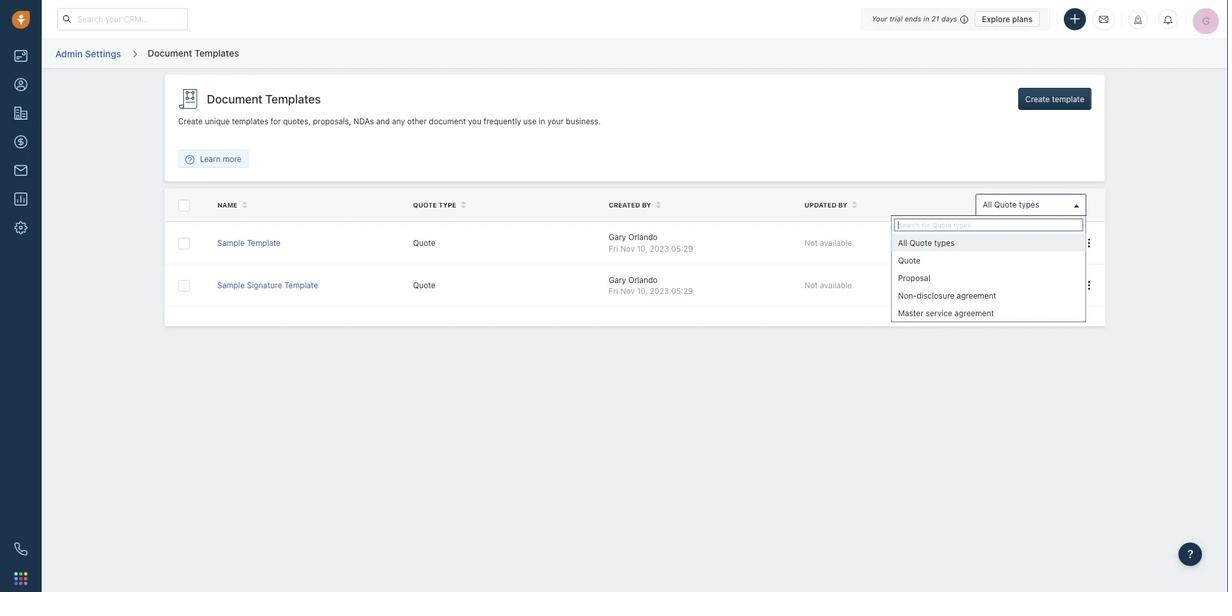 Task type: vqa. For each thing, say whether or not it's contained in the screenshot.
Sales associated with Sales Qualified Lead
no



Task type: locate. For each thing, give the bounding box(es) containing it.
1 gary from the top
[[609, 233, 626, 242]]

2 gary orlando fri nov 10, 2023 05:29 from the top
[[609, 276, 693, 296]]

0 vertical spatial not
[[804, 239, 818, 248]]

1 gary orlando fri nov 10, 2023 05:29 from the top
[[609, 233, 693, 253]]

document down search your crm... text field
[[148, 47, 192, 58]]

your
[[872, 15, 887, 23]]

0 vertical spatial gary
[[609, 233, 626, 242]]

0 horizontal spatial all
[[898, 239, 907, 248]]

all up search for quote types search box
[[983, 200, 992, 210]]

types inside all quote types dropdown button
[[1019, 200, 1039, 210]]

quote inside all quote types option
[[909, 239, 932, 248]]

2 not from the top
[[804, 281, 818, 290]]

nov
[[620, 244, 635, 253], [620, 287, 635, 296]]

2 2023 from the top
[[650, 287, 669, 296]]

document up "templates"
[[207, 92, 262, 106]]

agreement up "master service agreement" option
[[957, 291, 996, 300]]

quote type
[[413, 201, 456, 209]]

by right the created
[[642, 201, 651, 209]]

gary for sample template
[[609, 233, 626, 242]]

sample
[[217, 239, 245, 248], [217, 281, 245, 290]]

0 vertical spatial not available
[[804, 239, 852, 248]]

create left template
[[1025, 94, 1050, 104]]

0 vertical spatial gary orlando fri nov 10, 2023 05:29
[[609, 233, 693, 253]]

agreement
[[957, 291, 996, 300], [954, 309, 994, 318]]

1 horizontal spatial create
[[1025, 94, 1050, 104]]

all inside dropdown button
[[983, 200, 992, 210]]

1 vertical spatial in
[[539, 117, 545, 126]]

1 horizontal spatial templates
[[265, 92, 321, 106]]

1 horizontal spatial document
[[207, 92, 262, 106]]

not
[[804, 239, 818, 248], [804, 281, 818, 290]]

0 vertical spatial 10,
[[637, 244, 648, 253]]

for
[[271, 117, 281, 126]]

0 vertical spatial create
[[1025, 94, 1050, 104]]

disclosure
[[917, 291, 955, 300]]

all quote types
[[983, 200, 1039, 210], [898, 239, 955, 248]]

all quote types inside dropdown button
[[983, 200, 1039, 210]]

1 by from the left
[[642, 201, 651, 209]]

you
[[468, 117, 481, 126]]

Search your CRM... text field
[[57, 8, 188, 30]]

days
[[941, 15, 957, 23]]

all for list box containing all quote types
[[898, 239, 907, 248]]

1 available from the top
[[820, 239, 852, 248]]

explore plans
[[982, 14, 1033, 23]]

0 vertical spatial document templates
[[148, 47, 239, 58]]

quote
[[994, 200, 1017, 210], [413, 201, 437, 209], [909, 239, 932, 248], [413, 239, 435, 248], [898, 256, 921, 265], [413, 281, 435, 290]]

0 horizontal spatial templates
[[195, 47, 239, 58]]

create for create template
[[1025, 94, 1050, 104]]

all quote types up search for quote types search box
[[983, 200, 1039, 210]]

master service agreement option
[[892, 305, 1086, 322]]

sample left signature at the top left of the page
[[217, 281, 245, 290]]

by
[[642, 201, 651, 209], [838, 201, 847, 209]]

explore plans link
[[975, 11, 1040, 27]]

2 10, from the top
[[637, 287, 648, 296]]

not available for sample template
[[804, 239, 852, 248]]

1 not available from the top
[[804, 239, 852, 248]]

0 horizontal spatial template
[[247, 239, 281, 248]]

2 fri from the top
[[609, 287, 618, 296]]

1 horizontal spatial by
[[838, 201, 847, 209]]

not for sample template
[[804, 239, 818, 248]]

2 orlando from the top
[[628, 276, 658, 285]]

in right use
[[539, 117, 545, 126]]

1 vertical spatial not available
[[804, 281, 852, 290]]

in
[[923, 15, 929, 23], [539, 117, 545, 126]]

10,
[[637, 244, 648, 253], [637, 287, 648, 296]]

2 gary from the top
[[609, 276, 626, 285]]

all quote types up proposal
[[898, 239, 955, 248]]

gary orlando fri nov 10, 2023 05:29
[[609, 233, 693, 253], [609, 276, 693, 296]]

by right the updated
[[838, 201, 847, 209]]

list box
[[892, 234, 1086, 322]]

0 horizontal spatial in
[[539, 117, 545, 126]]

all quote types option
[[892, 234, 1086, 252]]

agreement for non-disclosure agreement
[[957, 291, 996, 300]]

types up quote option
[[934, 239, 955, 248]]

1 horizontal spatial types
[[1019, 200, 1039, 210]]

0 vertical spatial 2023
[[650, 244, 669, 253]]

1 horizontal spatial all quote types
[[983, 200, 1039, 210]]

proposal
[[898, 274, 930, 283]]

all quote types inside option
[[898, 239, 955, 248]]

all quote types for list box containing all quote types
[[898, 239, 955, 248]]

1 vertical spatial types
[[934, 239, 955, 248]]

0 vertical spatial nov
[[620, 244, 635, 253]]

1 vertical spatial create
[[178, 117, 203, 126]]

0 vertical spatial available
[[820, 239, 852, 248]]

available for sample template
[[820, 239, 852, 248]]

non-disclosure agreement
[[898, 291, 996, 300]]

0 horizontal spatial all quote types
[[898, 239, 955, 248]]

create for create unique templates for quotes, proposals, ndas and any other document you frequently use in your business.
[[178, 117, 203, 126]]

1 vertical spatial all
[[898, 239, 907, 248]]

0 vertical spatial in
[[923, 15, 929, 23]]

not available
[[804, 239, 852, 248], [804, 281, 852, 290]]

1 05:29 from the top
[[671, 244, 693, 253]]

0 vertical spatial templates
[[195, 47, 239, 58]]

0 horizontal spatial create
[[178, 117, 203, 126]]

template right signature at the top left of the page
[[284, 281, 318, 290]]

types
[[1019, 200, 1039, 210], [934, 239, 955, 248]]

not for sample signature template
[[804, 281, 818, 290]]

email image
[[1099, 14, 1108, 25]]

sample signature template link
[[217, 281, 318, 290]]

available
[[820, 239, 852, 248], [820, 281, 852, 290]]

05:29 for sample template
[[671, 244, 693, 253]]

phone image
[[14, 543, 27, 556]]

quote inside quote option
[[898, 256, 921, 265]]

1 vertical spatial all quote types
[[898, 239, 955, 248]]

service
[[926, 309, 952, 318]]

more
[[223, 154, 242, 164]]

0 vertical spatial all
[[983, 200, 992, 210]]

all inside option
[[898, 239, 907, 248]]

2 available from the top
[[820, 281, 852, 290]]

1 vertical spatial gary orlando fri nov 10, 2023 05:29
[[609, 276, 693, 296]]

create inside button
[[1025, 94, 1050, 104]]

1 orlando from the top
[[628, 233, 658, 242]]

1 vertical spatial available
[[820, 281, 852, 290]]

quote inside all quote types dropdown button
[[994, 200, 1017, 210]]

all up proposal
[[898, 239, 907, 248]]

0 vertical spatial all quote types
[[983, 200, 1039, 210]]

1 sample from the top
[[217, 239, 245, 248]]

non-disclosure agreement option
[[892, 287, 1086, 305]]

1 horizontal spatial all
[[983, 200, 992, 210]]

1 vertical spatial orlando
[[628, 276, 658, 285]]

2 nov from the top
[[620, 287, 635, 296]]

template up signature at the top left of the page
[[247, 239, 281, 248]]

0 vertical spatial types
[[1019, 200, 1039, 210]]

1 horizontal spatial in
[[923, 15, 929, 23]]

1 nov from the top
[[620, 244, 635, 253]]

2 not available from the top
[[804, 281, 852, 290]]

by for updated by
[[838, 201, 847, 209]]

Search for Quote types search field
[[894, 219, 1083, 232]]

1 vertical spatial agreement
[[954, 309, 994, 318]]

1 10, from the top
[[637, 244, 648, 253]]

1 vertical spatial nov
[[620, 287, 635, 296]]

2 sample from the top
[[217, 281, 245, 290]]

create left unique
[[178, 117, 203, 126]]

2 by from the left
[[838, 201, 847, 209]]

in left 21
[[923, 15, 929, 23]]

1 vertical spatial 2023
[[650, 287, 669, 296]]

your
[[547, 117, 564, 126]]

create
[[1025, 94, 1050, 104], [178, 117, 203, 126]]

all
[[983, 200, 992, 210], [898, 239, 907, 248]]

created by
[[609, 201, 651, 209]]

quotes,
[[283, 117, 311, 126]]

0 horizontal spatial types
[[934, 239, 955, 248]]

types inside all quote types option
[[934, 239, 955, 248]]

05:29
[[671, 244, 693, 253], [671, 287, 693, 296]]

2023 for sample template
[[650, 244, 669, 253]]

0 horizontal spatial by
[[642, 201, 651, 209]]

0 vertical spatial agreement
[[957, 291, 996, 300]]

document
[[148, 47, 192, 58], [207, 92, 262, 106]]

1 vertical spatial sample
[[217, 281, 245, 290]]

updated
[[804, 201, 836, 209]]

1 vertical spatial 10,
[[637, 287, 648, 296]]

proposals,
[[313, 117, 351, 126]]

0 horizontal spatial document
[[148, 47, 192, 58]]

1 fri from the top
[[609, 244, 618, 253]]

quote option
[[892, 252, 1086, 269]]

types up search for quote types search box
[[1019, 200, 1039, 210]]

2023 for sample signature template
[[650, 287, 669, 296]]

0 vertical spatial 05:29
[[671, 244, 693, 253]]

0 vertical spatial template
[[247, 239, 281, 248]]

21
[[932, 15, 939, 23]]

agreement down 'non-disclosure agreement' option
[[954, 309, 994, 318]]

1 vertical spatial fri
[[609, 287, 618, 296]]

create template button
[[1018, 88, 1092, 110]]

2023
[[650, 244, 669, 253], [650, 287, 669, 296]]

1 vertical spatial document
[[207, 92, 262, 106]]

1 vertical spatial gary
[[609, 276, 626, 285]]

document templates
[[148, 47, 239, 58], [207, 92, 321, 106]]

learn more link
[[179, 153, 248, 165]]

templates
[[195, 47, 239, 58], [265, 92, 321, 106]]

template
[[247, 239, 281, 248], [284, 281, 318, 290]]

1 not from the top
[[804, 239, 818, 248]]

gary
[[609, 233, 626, 242], [609, 276, 626, 285]]

all quote types button
[[976, 194, 1086, 216]]

sample down name
[[217, 239, 245, 248]]

ndas
[[353, 117, 374, 126]]

1 2023 from the top
[[650, 244, 669, 253]]

2 05:29 from the top
[[671, 287, 693, 296]]

fri
[[609, 244, 618, 253], [609, 287, 618, 296]]

1 vertical spatial 05:29
[[671, 287, 693, 296]]

0 vertical spatial fri
[[609, 244, 618, 253]]

settings
[[85, 48, 121, 59]]

not available for sample signature template
[[804, 281, 852, 290]]

1 vertical spatial not
[[804, 281, 818, 290]]

document
[[429, 117, 466, 126]]

frequently
[[484, 117, 521, 126]]

template
[[1052, 94, 1084, 104]]

sample signature template
[[217, 281, 318, 290]]

0 vertical spatial sample
[[217, 239, 245, 248]]

0 vertical spatial orlando
[[628, 233, 658, 242]]

1 horizontal spatial template
[[284, 281, 318, 290]]

orlando
[[628, 233, 658, 242], [628, 276, 658, 285]]



Task type: describe. For each thing, give the bounding box(es) containing it.
1 vertical spatial template
[[284, 281, 318, 290]]

fri for sample template
[[609, 244, 618, 253]]

your trial ends in 21 days
[[872, 15, 957, 23]]

phone element
[[8, 537, 34, 563]]

admin
[[55, 48, 83, 59]]

explore
[[982, 14, 1010, 23]]

available for sample signature template
[[820, 281, 852, 290]]

list box containing all quote types
[[892, 234, 1086, 322]]

1 vertical spatial templates
[[265, 92, 321, 106]]

admin settings
[[55, 48, 121, 59]]

non-
[[898, 291, 917, 300]]

gary orlando fri nov 10, 2023 05:29 for sample signature template
[[609, 276, 693, 296]]

agreement for master service agreement
[[954, 309, 994, 318]]

sample template
[[217, 239, 281, 248]]

10, for sample template
[[637, 244, 648, 253]]

0 vertical spatial document
[[148, 47, 192, 58]]

and
[[376, 117, 390, 126]]

by for created by
[[642, 201, 651, 209]]

fri for sample signature template
[[609, 287, 618, 296]]

templates
[[232, 117, 268, 126]]

sample for sample signature template
[[217, 281, 245, 290]]

any
[[392, 117, 405, 126]]

trial
[[890, 15, 903, 23]]

nov for sample template
[[620, 244, 635, 253]]

create unique templates for quotes, proposals, ndas and any other document you frequently use in your business.
[[178, 117, 601, 126]]

plans
[[1012, 14, 1033, 23]]

master
[[898, 309, 923, 318]]

ends
[[905, 15, 921, 23]]

sample for sample template
[[217, 239, 245, 248]]

type
[[439, 201, 456, 209]]

all quote types for all quote types dropdown button
[[983, 200, 1039, 210]]

name
[[217, 201, 237, 209]]

admin settings link
[[55, 44, 122, 64]]

learn more
[[200, 154, 242, 164]]

gary orlando fri nov 10, 2023 05:29 for sample template
[[609, 233, 693, 253]]

other
[[407, 117, 427, 126]]

orlando for sample template
[[628, 233, 658, 242]]

orlando for sample signature template
[[628, 276, 658, 285]]

10, for sample signature template
[[637, 287, 648, 296]]

updated by
[[804, 201, 847, 209]]

freshworks switcher image
[[14, 573, 27, 586]]

05:29 for sample signature template
[[671, 287, 693, 296]]

business.
[[566, 117, 601, 126]]

created
[[609, 201, 640, 209]]

gary for sample signature template
[[609, 276, 626, 285]]

sample template link
[[217, 239, 281, 248]]

create template
[[1025, 94, 1084, 104]]

signature
[[247, 281, 282, 290]]

all for all quote types dropdown button
[[983, 200, 992, 210]]

1 vertical spatial document templates
[[207, 92, 321, 106]]

learn
[[200, 154, 221, 164]]

nov for sample signature template
[[620, 287, 635, 296]]

unique
[[205, 117, 230, 126]]

proposal option
[[892, 269, 1086, 287]]

master service agreement
[[898, 309, 994, 318]]

use
[[523, 117, 536, 126]]



